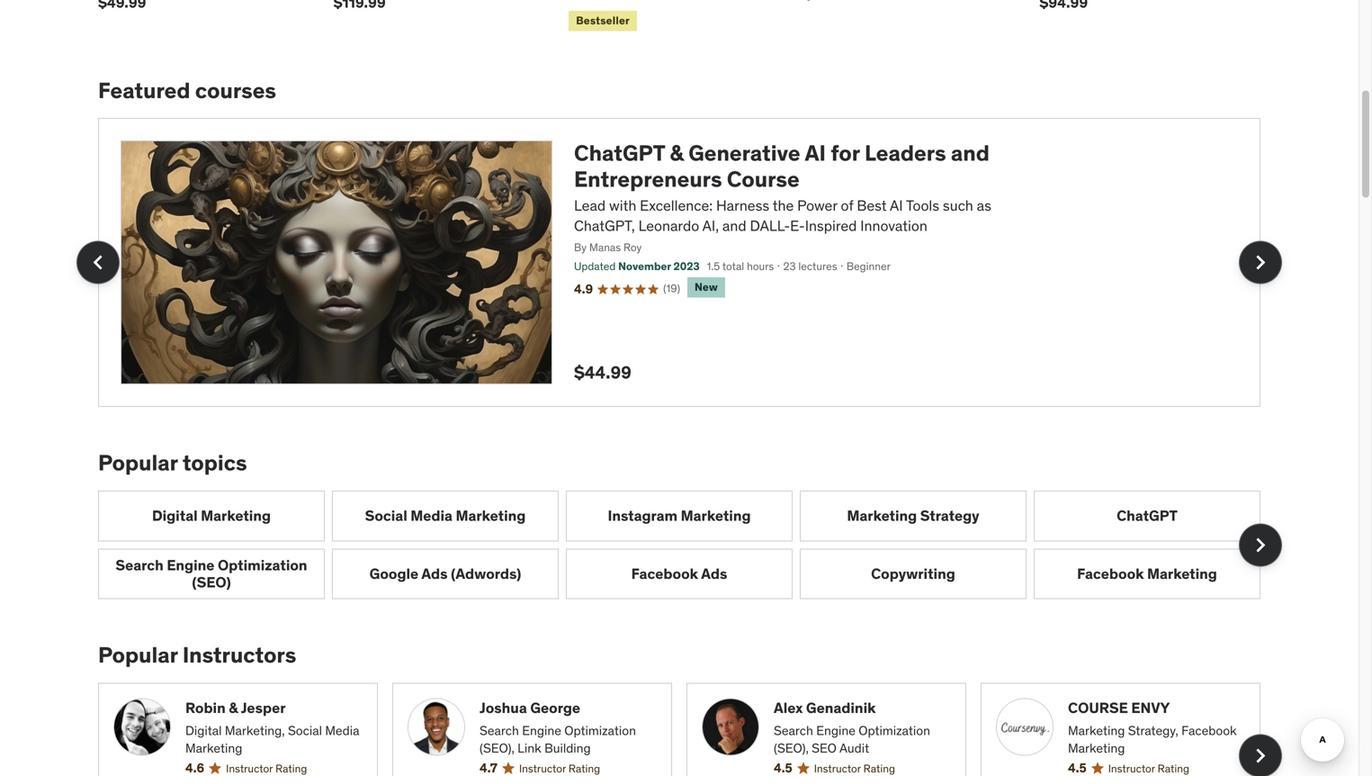 Task type: locate. For each thing, give the bounding box(es) containing it.
1 vertical spatial &
[[229, 699, 238, 717]]

1 vertical spatial ai
[[890, 196, 904, 215]]

0 vertical spatial popular
[[98, 449, 178, 476]]

2 (seo), from the left
[[774, 740, 809, 756]]

instructor down seo
[[815, 762, 861, 776]]

1 ads from the left
[[422, 564, 448, 583]]

instructor rating
[[226, 762, 307, 776], [519, 762, 601, 776], [815, 762, 896, 776], [1109, 762, 1190, 776]]

4 rating from the left
[[1158, 762, 1190, 776]]

by
[[574, 240, 587, 254]]

course envy link
[[1069, 698, 1246, 718]]

optimization down digital marketing link
[[218, 556, 308, 574]]

joshua
[[480, 699, 527, 717]]

0 vertical spatial chatgpt
[[574, 140, 665, 167]]

0 horizontal spatial (seo),
[[480, 740, 515, 756]]

robin
[[185, 699, 226, 717]]

social up google
[[365, 506, 408, 525]]

engine
[[167, 556, 215, 574], [522, 722, 562, 739], [817, 722, 856, 739]]

rating down strategy,
[[1158, 762, 1190, 776]]

chatgpt inside chatgpt & generative ai for leaders and entrepreneurs course lead with excellence: harness the power of best ai tools such as chatgpt, leonardo ai, and dall-e-inspired innovation by manas roy
[[574, 140, 665, 167]]

chatgpt up facebook marketing
[[1117, 506, 1178, 525]]

1 horizontal spatial &
[[670, 140, 684, 167]]

facebook right strategy,
[[1182, 722, 1238, 739]]

engine inside alex genadinik search engine optimization (seo), seo audit
[[817, 722, 856, 739]]

carousel element containing robin & jesper
[[98, 683, 1283, 776]]

instructor down strategy,
[[1109, 762, 1156, 776]]

digital down popular topics
[[152, 506, 198, 525]]

0 vertical spatial &
[[670, 140, 684, 167]]

social down robin & jesper link
[[288, 722, 322, 739]]

1 instructor rating from the left
[[226, 762, 307, 776]]

rating for course envy
[[1158, 762, 1190, 776]]

entrepreneurs
[[574, 166, 723, 193]]

23 lectures
[[784, 259, 838, 273]]

1 popular from the top
[[98, 449, 178, 476]]

instructor rating down the audit
[[815, 762, 896, 776]]

2 horizontal spatial optimization
[[859, 722, 931, 739]]

optimization for alex genadinik
[[859, 722, 931, 739]]

social inside robin & jesper digital marketing, social media marketing
[[288, 722, 322, 739]]

optimization inside search engine optimization (seo)
[[218, 556, 308, 574]]

1 horizontal spatial media
[[411, 506, 453, 525]]

0 horizontal spatial optimization
[[218, 556, 308, 574]]

leaders
[[865, 140, 947, 167]]

new
[[695, 280, 718, 294]]

&
[[670, 140, 684, 167], [229, 699, 238, 717]]

instructor for genadinik
[[815, 762, 861, 776]]

engine up link
[[522, 722, 562, 739]]

optimization inside joshua george search engine optimization (seo), link building
[[565, 722, 636, 739]]

(seo), inside alex genadinik search engine optimization (seo), seo audit
[[774, 740, 809, 756]]

jesper
[[241, 699, 286, 717]]

engine inside joshua george search engine optimization (seo), link building
[[522, 722, 562, 739]]

marketing
[[201, 506, 271, 525], [456, 506, 526, 525], [681, 506, 751, 525], [848, 506, 918, 525], [1148, 564, 1218, 583], [1069, 722, 1126, 739], [185, 740, 243, 756], [1069, 740, 1126, 756]]

and up the such
[[952, 140, 990, 167]]

digital down robin
[[185, 722, 222, 739]]

instructor rating down "building"
[[519, 762, 601, 776]]

as
[[977, 196, 992, 215]]

chatgpt
[[574, 140, 665, 167], [1117, 506, 1178, 525]]

2 ads from the left
[[702, 564, 728, 583]]

chatgpt & generative ai for leaders and entrepreneurs course lead with excellence: harness the power of best ai tools such as chatgpt, leonardo ai, and dall-e-inspired innovation by manas roy
[[574, 140, 992, 254]]

optimization for joshua george
[[565, 722, 636, 739]]

instagram
[[608, 506, 678, 525]]

instructor rating down marketing,
[[226, 762, 307, 776]]

1 horizontal spatial (seo),
[[774, 740, 809, 756]]

popular instructors
[[98, 642, 296, 669]]

0 horizontal spatial ai
[[805, 140, 826, 167]]

1 horizontal spatial facebook
[[1078, 564, 1145, 583]]

0 horizontal spatial chatgpt
[[574, 140, 665, 167]]

& inside robin & jesper digital marketing, social media marketing
[[229, 699, 238, 717]]

23
[[784, 259, 796, 273]]

facebook
[[632, 564, 699, 583], [1078, 564, 1145, 583], [1182, 722, 1238, 739]]

dall-
[[750, 217, 791, 235]]

search down joshua
[[480, 722, 519, 739]]

1 vertical spatial social
[[288, 722, 322, 739]]

tools
[[907, 196, 940, 215]]

1 vertical spatial popular
[[98, 642, 178, 669]]

& up excellence:
[[670, 140, 684, 167]]

optimization
[[218, 556, 308, 574], [565, 722, 636, 739], [859, 722, 931, 739]]

2 horizontal spatial search
[[774, 722, 814, 739]]

marketing strategy
[[848, 506, 980, 525]]

instructor down link
[[519, 762, 566, 776]]

2 instructor from the left
[[519, 762, 566, 776]]

joshua george search engine optimization (seo), link building
[[480, 699, 636, 756]]

media down robin & jesper link
[[325, 722, 360, 739]]

1 horizontal spatial engine
[[522, 722, 562, 739]]

engine inside search engine optimization (seo)
[[167, 556, 215, 574]]

3 instructor rating from the left
[[815, 762, 896, 776]]

2 next image from the top
[[1247, 531, 1276, 559]]

(seo), inside joshua george search engine optimization (seo), link building
[[480, 740, 515, 756]]

topics
[[183, 449, 247, 476]]

& right robin
[[229, 699, 238, 717]]

facebook ads
[[632, 564, 728, 583]]

harness
[[717, 196, 770, 215]]

carousel element for popular instructors
[[98, 683, 1283, 776]]

alex
[[774, 699, 803, 717]]

rating down "building"
[[569, 762, 601, 776]]

3 rating from the left
[[864, 762, 896, 776]]

digital inside robin & jesper digital marketing, social media marketing
[[185, 722, 222, 739]]

3 instructor from the left
[[815, 762, 861, 776]]

2 horizontal spatial facebook
[[1182, 722, 1238, 739]]

0 vertical spatial ai
[[805, 140, 826, 167]]

ads right google
[[422, 564, 448, 583]]

best
[[857, 196, 887, 215]]

instructor
[[226, 762, 273, 776], [519, 762, 566, 776], [815, 762, 861, 776], [1109, 762, 1156, 776]]

hours
[[747, 259, 775, 273]]

copywriting
[[872, 564, 956, 583]]

inspired
[[806, 217, 857, 235]]

3 next image from the top
[[1247, 742, 1276, 770]]

optimization up "building"
[[565, 722, 636, 739]]

1 horizontal spatial optimization
[[565, 722, 636, 739]]

2 popular from the top
[[98, 642, 178, 669]]

search inside joshua george search engine optimization (seo), link building
[[480, 722, 519, 739]]

0 horizontal spatial engine
[[167, 556, 215, 574]]

(seo), left link
[[480, 740, 515, 756]]

1 vertical spatial digital
[[185, 722, 222, 739]]

1 horizontal spatial social
[[365, 506, 408, 525]]

2 rating from the left
[[569, 762, 601, 776]]

joshua george link
[[480, 698, 657, 718]]

1 horizontal spatial and
[[952, 140, 990, 167]]

course
[[1069, 699, 1129, 717]]

facebook down chatgpt link
[[1078, 564, 1145, 583]]

optimization down the alex genadinik link
[[859, 722, 931, 739]]

1 horizontal spatial chatgpt
[[1117, 506, 1178, 525]]

rating down robin & jesper digital marketing, social media marketing
[[276, 762, 307, 776]]

1 vertical spatial chatgpt
[[1117, 506, 1178, 525]]

carousel element containing digital marketing
[[98, 491, 1283, 599]]

search inside alex genadinik search engine optimization (seo), seo audit
[[774, 722, 814, 739]]

carousel element
[[77, 118, 1283, 407], [98, 491, 1283, 599], [98, 683, 1283, 776]]

instructor rating for robin & jesper
[[226, 762, 307, 776]]

engine down digital marketing link
[[167, 556, 215, 574]]

digital marketing
[[152, 506, 271, 525]]

social
[[365, 506, 408, 525], [288, 722, 322, 739]]

chatgpt inside chatgpt link
[[1117, 506, 1178, 525]]

the
[[773, 196, 794, 215]]

1 vertical spatial carousel element
[[98, 491, 1283, 599]]

robin & jesper digital marketing, social media marketing
[[185, 699, 360, 756]]

0 horizontal spatial &
[[229, 699, 238, 717]]

popular
[[98, 449, 178, 476], [98, 642, 178, 669]]

2 instructor rating from the left
[[519, 762, 601, 776]]

2 vertical spatial carousel element
[[98, 683, 1283, 776]]

ads down instagram marketing link
[[702, 564, 728, 583]]

google
[[370, 564, 419, 583]]

digital
[[152, 506, 198, 525], [185, 722, 222, 739]]

rating for robin & jesper
[[276, 762, 307, 776]]

0 vertical spatial carousel element
[[77, 118, 1283, 407]]

1 horizontal spatial ads
[[702, 564, 728, 583]]

next image inside popular instructors element
[[1247, 742, 1276, 770]]

optimization inside alex genadinik search engine optimization (seo), seo audit
[[859, 722, 931, 739]]

instructor down marketing,
[[226, 762, 273, 776]]

$44.99
[[574, 362, 632, 383]]

& inside chatgpt & generative ai for leaders and entrepreneurs course lead with excellence: harness the power of best ai tools such as chatgpt, leonardo ai, and dall-e-inspired innovation by manas roy
[[670, 140, 684, 167]]

chatgpt link
[[1034, 491, 1261, 541]]

next image
[[1247, 248, 1276, 277], [1247, 531, 1276, 559], [1247, 742, 1276, 770]]

1.5
[[707, 259, 720, 273]]

0 horizontal spatial search
[[116, 556, 164, 574]]

2 horizontal spatial engine
[[817, 722, 856, 739]]

facebook down instagram marketing link
[[632, 564, 699, 583]]

power
[[798, 196, 838, 215]]

search down alex
[[774, 722, 814, 739]]

marketing inside robin & jesper digital marketing, social media marketing
[[185, 740, 243, 756]]

1 vertical spatial and
[[723, 217, 747, 235]]

with
[[610, 196, 637, 215]]

4 instructor from the left
[[1109, 762, 1156, 776]]

chatgpt up with
[[574, 140, 665, 167]]

engine up seo
[[817, 722, 856, 739]]

rating for alex genadinik
[[864, 762, 896, 776]]

facebook marketing link
[[1034, 549, 1261, 599]]

popular instructors element
[[98, 642, 1283, 776]]

media inside robin & jesper digital marketing, social media marketing
[[325, 722, 360, 739]]

media up google ads (adwords)
[[411, 506, 453, 525]]

1 horizontal spatial search
[[480, 722, 519, 739]]

updated
[[574, 259, 616, 273]]

marketing,
[[225, 722, 285, 739]]

ads for facebook
[[702, 564, 728, 583]]

0 vertical spatial digital
[[152, 506, 198, 525]]

ai left for
[[805, 140, 826, 167]]

0 vertical spatial next image
[[1247, 248, 1276, 277]]

4 instructor rating from the left
[[1109, 762, 1190, 776]]

courses
[[195, 77, 276, 104]]

0 horizontal spatial ads
[[422, 564, 448, 583]]

1 rating from the left
[[276, 762, 307, 776]]

carousel element containing chatgpt & generative ai for leaders and entrepreneurs course
[[77, 118, 1283, 407]]

social media marketing
[[365, 506, 526, 525]]

(seo), left seo
[[774, 740, 809, 756]]

instructor rating down strategy,
[[1109, 762, 1190, 776]]

0 horizontal spatial social
[[288, 722, 322, 739]]

1 instructor from the left
[[226, 762, 273, 776]]

ai up innovation
[[890, 196, 904, 215]]

1 vertical spatial next image
[[1247, 531, 1276, 559]]

next image for popular topics
[[1247, 531, 1276, 559]]

1 (seo), from the left
[[480, 740, 515, 756]]

0 horizontal spatial and
[[723, 217, 747, 235]]

previous image
[[84, 248, 113, 277]]

1 vertical spatial media
[[325, 722, 360, 739]]

rating down the audit
[[864, 762, 896, 776]]

strategy,
[[1129, 722, 1179, 739]]

search left (seo) in the left of the page
[[116, 556, 164, 574]]

0 horizontal spatial facebook
[[632, 564, 699, 583]]

and
[[952, 140, 990, 167], [723, 217, 747, 235]]

and down harness
[[723, 217, 747, 235]]

instagram marketing
[[608, 506, 751, 525]]

(seo),
[[480, 740, 515, 756], [774, 740, 809, 756]]

0 horizontal spatial media
[[325, 722, 360, 739]]

2 vertical spatial next image
[[1247, 742, 1276, 770]]



Task type: vqa. For each thing, say whether or not it's contained in the screenshot.
Reflect!
no



Task type: describe. For each thing, give the bounding box(es) containing it.
& for jesper
[[229, 699, 238, 717]]

leonardo
[[639, 217, 700, 235]]

instructor rating for course envy
[[1109, 762, 1190, 776]]

search for alex
[[774, 722, 814, 739]]

1 next image from the top
[[1247, 248, 1276, 277]]

for
[[831, 140, 860, 167]]

(seo), for alex
[[774, 740, 809, 756]]

google ads (adwords) link
[[332, 549, 559, 599]]

beginner
[[847, 259, 891, 273]]

instructor for george
[[519, 762, 566, 776]]

(seo)
[[192, 573, 231, 591]]

facebook marketing
[[1078, 564, 1218, 583]]

(seo), for joshua
[[480, 740, 515, 756]]

facebook ads link
[[566, 549, 793, 599]]

facebook inside course envy marketing strategy, facebook marketing
[[1182, 722, 1238, 739]]

featured courses
[[98, 77, 276, 104]]

instructor for envy
[[1109, 762, 1156, 776]]

(19)
[[664, 281, 681, 295]]

popular topics
[[98, 449, 247, 476]]

1 horizontal spatial ai
[[890, 196, 904, 215]]

generative
[[689, 140, 801, 167]]

digital marketing link
[[98, 491, 325, 541]]

& for generative
[[670, 140, 684, 167]]

robin & jesper link
[[185, 698, 363, 718]]

1.5 total hours
[[707, 259, 775, 273]]

carousel element for featured courses
[[77, 118, 1283, 407]]

strategy
[[921, 506, 980, 525]]

e-
[[791, 217, 806, 235]]

facebook for facebook marketing
[[1078, 564, 1145, 583]]

0 vertical spatial social
[[365, 506, 408, 525]]

november
[[619, 259, 671, 273]]

search engine optimization (seo) link
[[98, 549, 325, 599]]

innovation
[[861, 217, 928, 235]]

carousel element for popular topics
[[98, 491, 1283, 599]]

popular for popular instructors
[[98, 642, 178, 669]]

envy
[[1132, 699, 1171, 717]]

instagram marketing link
[[566, 491, 793, 541]]

alex genadinik link
[[774, 698, 952, 718]]

building
[[545, 740, 591, 756]]

course
[[727, 166, 800, 193]]

engine for alex genadinik
[[817, 722, 856, 739]]

0 vertical spatial media
[[411, 506, 453, 525]]

featured
[[98, 77, 190, 104]]

alex genadinik search engine optimization (seo), seo audit
[[774, 699, 931, 756]]

instructor rating for joshua george
[[519, 762, 601, 776]]

instructor for &
[[226, 762, 273, 776]]

search engine optimization (seo)
[[116, 556, 308, 591]]

4.9
[[574, 281, 593, 297]]

updated november 2023
[[574, 259, 700, 273]]

seo
[[812, 740, 837, 756]]

such
[[943, 196, 974, 215]]

2023
[[674, 259, 700, 273]]

(adwords)
[[451, 564, 522, 583]]

audit
[[840, 740, 870, 756]]

ai,
[[703, 217, 719, 235]]

manas
[[590, 240, 621, 254]]

marketing strategy link
[[800, 491, 1027, 541]]

instructor rating for alex genadinik
[[815, 762, 896, 776]]

google ads (adwords)
[[370, 564, 522, 583]]

excellence:
[[640, 196, 713, 215]]

0 vertical spatial and
[[952, 140, 990, 167]]

george
[[531, 699, 581, 717]]

copywriting link
[[800, 549, 1027, 599]]

lectures
[[799, 259, 838, 273]]

chatgpt,
[[574, 217, 635, 235]]

roy
[[624, 240, 642, 254]]

link
[[518, 740, 542, 756]]

instructors
[[183, 642, 296, 669]]

popular for popular topics
[[98, 449, 178, 476]]

ads for google
[[422, 564, 448, 583]]

course envy marketing strategy, facebook marketing
[[1069, 699, 1238, 756]]

engine for joshua george
[[522, 722, 562, 739]]

facebook for facebook ads
[[632, 564, 699, 583]]

search inside search engine optimization (seo)
[[116, 556, 164, 574]]

genadinik
[[807, 699, 876, 717]]

social media marketing link
[[332, 491, 559, 541]]

chatgpt for chatgpt & generative ai for leaders and entrepreneurs course lead with excellence: harness the power of best ai tools such as chatgpt, leonardo ai, and dall-e-inspired innovation by manas roy
[[574, 140, 665, 167]]

search for joshua
[[480, 722, 519, 739]]

total
[[723, 259, 745, 273]]

next image for popular instructors
[[1247, 742, 1276, 770]]

chatgpt for chatgpt
[[1117, 506, 1178, 525]]

rating for joshua george
[[569, 762, 601, 776]]

of
[[841, 196, 854, 215]]

lead
[[574, 196, 606, 215]]



